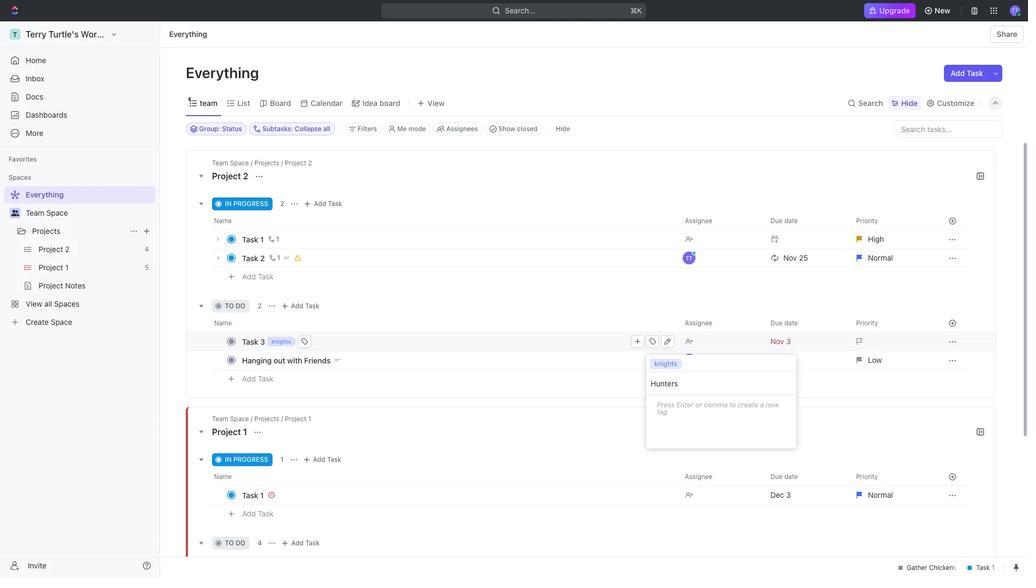 Task type: vqa. For each thing, say whether or not it's contained in the screenshot.
Bob's Workspace, , element
no



Task type: locate. For each thing, give the bounding box(es) containing it.
0 horizontal spatial hide
[[556, 125, 570, 133]]

1 project from the top
[[212, 171, 241, 181]]

enter
[[677, 400, 694, 409]]

1 in progress from the top
[[225, 200, 268, 208]]

projects
[[32, 227, 60, 236]]

to for 2
[[225, 302, 234, 310]]

1 button for 1
[[266, 234, 281, 245]]

in progress for 1
[[225, 456, 268, 464]]

1 vertical spatial progress
[[233, 456, 268, 464]]

project 2
[[212, 171, 251, 181]]

1 vertical spatial 1 button
[[267, 253, 282, 264]]

home link
[[4, 52, 155, 69]]

2 in progress from the top
[[225, 456, 268, 464]]

everything
[[169, 29, 207, 39], [186, 64, 262, 81]]

1 in from the top
[[225, 200, 232, 208]]

do left 4
[[236, 539, 245, 547]]

task
[[967, 69, 983, 78], [328, 200, 342, 208], [242, 235, 258, 244], [242, 254, 258, 263], [258, 272, 274, 281], [305, 302, 320, 310], [242, 337, 258, 346], [258, 374, 274, 383], [327, 456, 341, 464], [258, 509, 274, 518], [306, 539, 320, 547]]

1 button
[[266, 234, 281, 245], [267, 253, 282, 264]]

or
[[696, 400, 702, 409]]

add task
[[951, 69, 983, 78], [314, 200, 342, 208], [242, 272, 274, 281], [291, 302, 320, 310], [242, 374, 274, 383], [313, 456, 341, 464], [242, 509, 274, 518], [291, 539, 320, 547]]

do up task 3
[[236, 302, 245, 310]]

1 to do from the top
[[225, 302, 245, 310]]

everything link
[[167, 28, 210, 41]]

progress down project 2 on the top left
[[233, 200, 268, 208]]

1 vertical spatial project
[[212, 427, 241, 437]]

to do for 4
[[225, 539, 245, 547]]

hide inside dropdown button
[[902, 98, 918, 107]]

0 vertical spatial everything
[[169, 29, 207, 39]]

in down project 1 at the left of the page
[[225, 456, 232, 464]]

1 vertical spatial in
[[225, 456, 232, 464]]

inbox link
[[4, 70, 155, 87]]

0 vertical spatial do
[[236, 302, 245, 310]]

project for project 1
[[212, 427, 241, 437]]

to do
[[225, 302, 245, 310], [225, 539, 245, 547]]

‎task 1
[[242, 491, 264, 500]]

0 vertical spatial progress
[[233, 200, 268, 208]]

favorites
[[9, 155, 37, 163]]

progress for project 2
[[233, 200, 268, 208]]

list
[[237, 98, 250, 107]]

in down project 2 on the top left
[[225, 200, 232, 208]]

do
[[236, 302, 245, 310], [236, 539, 245, 547]]

progress
[[233, 200, 268, 208], [233, 456, 268, 464]]

2 to do from the top
[[225, 539, 245, 547]]

1 button right "task 2"
[[267, 253, 282, 264]]

1 button right the task 1
[[266, 234, 281, 245]]

docs link
[[4, 88, 155, 106]]

1 vertical spatial to
[[730, 400, 736, 409]]

0 vertical spatial project
[[212, 171, 241, 181]]

1 progress from the top
[[233, 200, 268, 208]]

in
[[225, 200, 232, 208], [225, 456, 232, 464]]

1 do from the top
[[236, 302, 245, 310]]

hanging out with friends link
[[239, 353, 677, 368]]

hanging
[[242, 356, 272, 365]]

tree inside sidebar navigation
[[4, 186, 155, 331]]

in progress
[[225, 200, 268, 208], [225, 456, 268, 464]]

tree
[[4, 186, 155, 331]]

2 in from the top
[[225, 456, 232, 464]]

0 vertical spatial 1 button
[[266, 234, 281, 245]]

project
[[212, 171, 241, 181], [212, 427, 241, 437]]

1 vertical spatial hide
[[556, 125, 570, 133]]

2 vertical spatial to
[[225, 539, 234, 547]]

knights
[[655, 360, 678, 368], [655, 360, 678, 368]]

3
[[260, 337, 265, 346]]

idea
[[363, 98, 378, 107]]

0 vertical spatial in
[[225, 200, 232, 208]]

press
[[657, 400, 675, 409]]

progress down project 1 at the left of the page
[[233, 456, 268, 464]]

in progress down project 2 on the top left
[[225, 200, 268, 208]]

0 vertical spatial to do
[[225, 302, 245, 310]]

1 vertical spatial to do
[[225, 539, 245, 547]]

0 vertical spatial in progress
[[225, 200, 268, 208]]

0 vertical spatial hide
[[902, 98, 918, 107]]

idea board link
[[360, 96, 400, 111]]

0 vertical spatial to
[[225, 302, 234, 310]]

2 progress from the top
[[233, 456, 268, 464]]

1
[[260, 235, 264, 244], [276, 235, 279, 243], [277, 254, 280, 262], [243, 427, 247, 437], [281, 456, 284, 464], [260, 491, 264, 500]]

1 vertical spatial do
[[236, 539, 245, 547]]

to do left 4
[[225, 539, 245, 547]]

dashboards
[[26, 110, 67, 119]]

upgrade link
[[865, 3, 916, 18]]

calendar link
[[309, 96, 343, 111]]

to
[[225, 302, 234, 310], [730, 400, 736, 409], [225, 539, 234, 547]]

2
[[243, 171, 248, 181], [281, 200, 285, 208], [260, 254, 265, 263], [258, 302, 262, 310]]

Search tasks... text field
[[895, 121, 1002, 137]]

1 vertical spatial in progress
[[225, 456, 268, 464]]

dashboards link
[[4, 107, 155, 124]]

board
[[380, 98, 400, 107]]

1 horizontal spatial hide
[[902, 98, 918, 107]]

spaces
[[9, 174, 31, 182]]

tag
[[657, 407, 668, 416]]

favorites button
[[4, 153, 41, 166]]

upgrade
[[880, 6, 910, 15]]

in for 2
[[225, 200, 232, 208]]

in progress down project 1 at the left of the page
[[225, 456, 268, 464]]

idea board
[[363, 98, 400, 107]]

calendar
[[311, 98, 343, 107]]

task 3
[[242, 337, 265, 346]]

home
[[26, 56, 46, 65]]

2 do from the top
[[236, 539, 245, 547]]

add
[[951, 69, 965, 78], [314, 200, 326, 208], [242, 272, 256, 281], [291, 302, 304, 310], [242, 374, 256, 383], [313, 456, 325, 464], [242, 509, 256, 518], [291, 539, 304, 547]]

4
[[258, 539, 262, 547]]

add task button
[[945, 65, 990, 82], [301, 198, 347, 211], [237, 271, 278, 283], [278, 300, 324, 313], [237, 373, 278, 386], [300, 454, 346, 467], [237, 508, 278, 521], [279, 537, 324, 550]]

2 project from the top
[[212, 427, 241, 437]]

to do up task 3
[[225, 302, 245, 310]]

new
[[935, 6, 951, 15]]

hide
[[902, 98, 918, 107], [556, 125, 570, 133]]

share button
[[991, 26, 1024, 43]]

to inside the press enter or comma to create a new tag
[[730, 400, 736, 409]]

tree containing team space
[[4, 186, 155, 331]]



Task type: describe. For each thing, give the bounding box(es) containing it.
hanging out with friends
[[242, 356, 331, 365]]

board
[[270, 98, 291, 107]]

user group image
[[11, 210, 19, 216]]

1 vertical spatial everything
[[186, 64, 262, 81]]

task 1
[[242, 235, 264, 244]]

⌘k
[[631, 6, 643, 15]]

team link
[[198, 96, 218, 111]]

press enter or comma to create a new tag
[[657, 400, 779, 416]]

hide inside button
[[556, 125, 570, 133]]

hide button
[[889, 96, 921, 111]]

docs
[[26, 92, 43, 101]]

do for 2
[[236, 302, 245, 310]]

progress for project 1
[[233, 456, 268, 464]]

assignees button
[[433, 123, 483, 136]]

customize
[[937, 98, 975, 107]]

search button
[[845, 96, 887, 111]]

Search or Create New text field
[[647, 372, 797, 395]]

new button
[[920, 2, 957, 19]]

new
[[766, 400, 779, 409]]

hide button
[[552, 123, 575, 136]]

friends
[[304, 356, 331, 365]]

everything inside "link"
[[169, 29, 207, 39]]

project 1
[[212, 427, 249, 437]]

sidebar navigation
[[0, 21, 160, 579]]

projects link
[[32, 223, 125, 240]]

customize button
[[923, 96, 978, 111]]

with
[[287, 356, 302, 365]]

in for 1
[[225, 456, 232, 464]]

board link
[[268, 96, 291, 111]]

‎task
[[242, 491, 258, 500]]

list link
[[235, 96, 250, 111]]

team
[[26, 208, 44, 217]]

in progress for 2
[[225, 200, 268, 208]]

search
[[859, 98, 883, 107]]

out
[[274, 356, 285, 365]]

task 2
[[242, 254, 265, 263]]

space
[[46, 208, 68, 217]]

create
[[738, 400, 759, 409]]

invite
[[28, 561, 46, 570]]

assignees
[[446, 125, 478, 133]]

share
[[997, 29, 1018, 39]]

team space link
[[26, 205, 153, 222]]

search...
[[505, 6, 536, 15]]

to do for 2
[[225, 302, 245, 310]]

task 3 link
[[239, 334, 677, 350]]

comma
[[704, 400, 728, 409]]

do for 4
[[236, 539, 245, 547]]

‎task 1 link
[[239, 488, 677, 503]]

inbox
[[26, 74, 44, 83]]

team space
[[26, 208, 68, 217]]

to for 4
[[225, 539, 234, 547]]

team
[[200, 98, 218, 107]]

1 button for 2
[[267, 253, 282, 264]]

a
[[760, 400, 764, 409]]

project for project 2
[[212, 171, 241, 181]]



